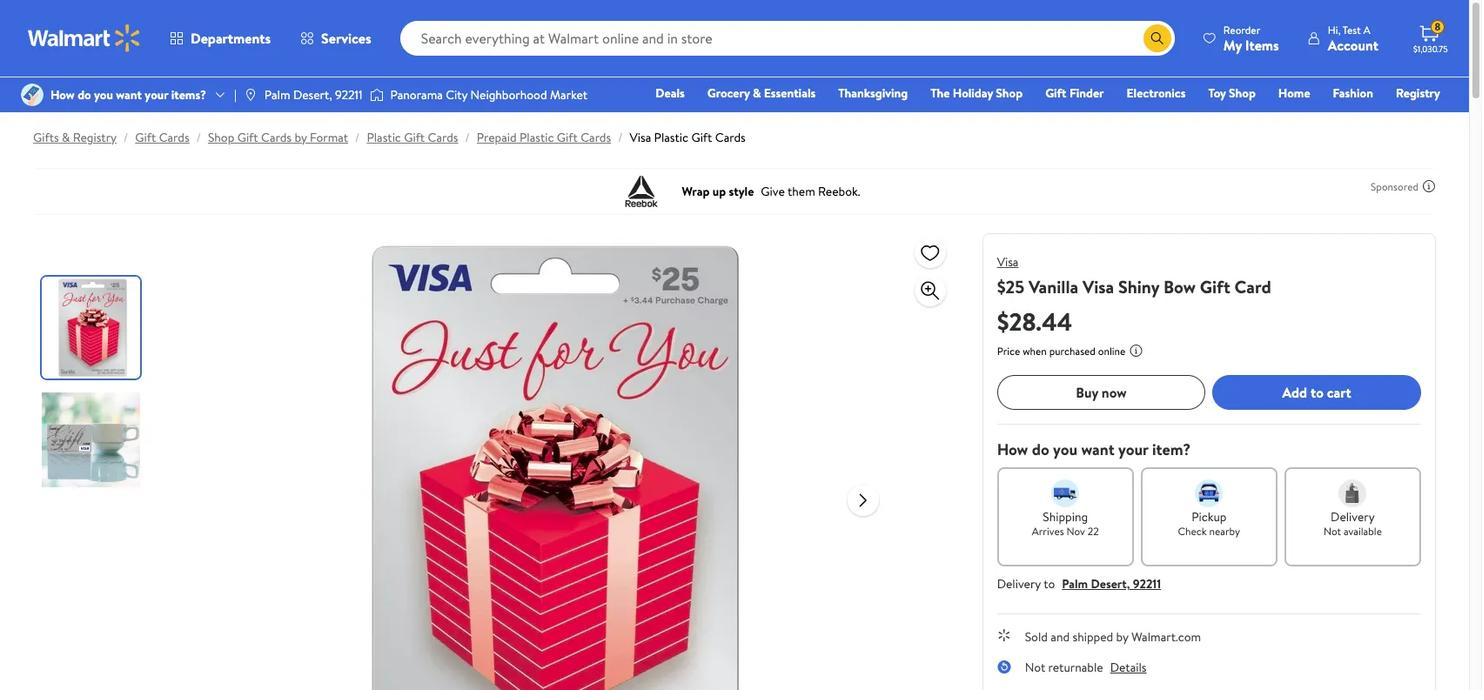 Task type: vqa. For each thing, say whether or not it's contained in the screenshot.
registry, at the left top of the page
no



Task type: describe. For each thing, give the bounding box(es) containing it.
visa link
[[997, 253, 1019, 271]]

nearby
[[1209, 524, 1240, 539]]

1 cards from the left
[[159, 129, 189, 146]]

details button
[[1110, 659, 1147, 676]]

price
[[997, 344, 1020, 359]]

|
[[234, 86, 237, 104]]

panorama
[[390, 86, 443, 104]]

my
[[1224, 35, 1242, 54]]

delivery not available
[[1324, 508, 1382, 539]]

0 vertical spatial visa
[[630, 129, 651, 146]]

shiny
[[1119, 275, 1160, 299]]

gift left format
[[237, 129, 258, 146]]

do for how do you want your items?
[[78, 86, 91, 104]]

2 cards from the left
[[261, 129, 292, 146]]

sponsored
[[1371, 179, 1419, 194]]

hi, test a account
[[1328, 22, 1379, 54]]

next media item image
[[853, 490, 874, 510]]

you for how do you want your items?
[[94, 86, 113, 104]]

services
[[321, 29, 371, 48]]

deals
[[656, 84, 685, 102]]

shipping arrives nov 22
[[1032, 508, 1099, 539]]

the holiday shop
[[931, 84, 1023, 102]]

shipped
[[1073, 628, 1113, 646]]

gift inside the visa $25 vanilla visa shiny bow gift card $28.44
[[1200, 275, 1231, 299]]

1 vertical spatial 92211
[[1133, 575, 1161, 593]]

add to cart button
[[1213, 375, 1421, 410]]

gift down how do you want your items? at the top of the page
[[135, 129, 156, 146]]

grocery & essentials link
[[700, 84, 824, 103]]

legal information image
[[1129, 344, 1143, 358]]

the
[[931, 84, 950, 102]]

electronics
[[1127, 84, 1186, 102]]

panorama city neighborhood market
[[390, 86, 588, 104]]

8
[[1435, 19, 1441, 34]]

essentials
[[764, 84, 816, 102]]

toy shop
[[1208, 84, 1256, 102]]

now
[[1102, 383, 1127, 402]]

palm desert, 92211 button
[[1062, 575, 1161, 593]]

vanilla
[[1029, 275, 1079, 299]]

sold
[[1025, 628, 1048, 646]]

delivery for to
[[997, 575, 1041, 593]]

walmart+ link
[[1381, 108, 1448, 127]]

price when purchased online
[[997, 344, 1126, 359]]

visa $25 vanilla visa shiny bow gift card $28.44
[[997, 253, 1271, 339]]

1 horizontal spatial desert,
[[1091, 575, 1130, 593]]

delivery for not
[[1331, 508, 1375, 526]]

debit
[[1336, 109, 1366, 126]]

1 plastic from the left
[[367, 129, 401, 146]]

2 plastic from the left
[[520, 129, 554, 146]]

finder
[[1070, 84, 1104, 102]]

delivery to palm desert, 92211
[[997, 575, 1161, 593]]

3 cards from the left
[[428, 129, 458, 146]]

your for items?
[[145, 86, 168, 104]]

test
[[1343, 22, 1361, 37]]

walmart image
[[28, 24, 141, 52]]

gift down market
[[557, 129, 578, 146]]

the holiday shop link
[[923, 84, 1031, 103]]

item?
[[1152, 439, 1191, 460]]

hi,
[[1328, 22, 1341, 37]]

one debit link
[[1299, 108, 1374, 127]]

card
[[1235, 275, 1271, 299]]

reorder my items
[[1224, 22, 1279, 54]]

do for how do you want your item?
[[1032, 439, 1049, 460]]

holiday
[[953, 84, 993, 102]]

5 / from the left
[[618, 129, 623, 146]]

how for how do you want your items?
[[50, 86, 75, 104]]

plastic gift cards link
[[367, 129, 458, 146]]

0 horizontal spatial by
[[295, 129, 307, 146]]

grocery & essentials
[[707, 84, 816, 102]]

22
[[1088, 524, 1099, 539]]

market
[[550, 86, 588, 104]]

fashion link
[[1325, 84, 1381, 103]]

prepaid
[[477, 129, 517, 146]]

zoom image modal image
[[920, 280, 941, 301]]

$25 vanilla visa shiny bow gift card - image 2 of 2 image
[[42, 389, 144, 491]]

returnable
[[1048, 659, 1103, 676]]

pickup
[[1192, 508, 1227, 526]]

registry one debit
[[1307, 84, 1441, 126]]

registry link
[[1388, 84, 1448, 103]]

gift down panorama
[[404, 129, 425, 146]]

$28.44
[[997, 305, 1073, 339]]

shop inside "the holiday shop" link
[[996, 84, 1023, 102]]

1 / from the left
[[124, 129, 128, 146]]

city
[[446, 86, 468, 104]]

your for item?
[[1118, 439, 1149, 460]]

how do you want your item?
[[997, 439, 1191, 460]]

home
[[1279, 84, 1310, 102]]

format
[[310, 129, 348, 146]]

palm desert, 92211
[[264, 86, 363, 104]]

$25
[[997, 275, 1025, 299]]

prepaid plastic gift cards link
[[477, 129, 611, 146]]



Task type: locate. For each thing, give the bounding box(es) containing it.
2 vertical spatial visa
[[1083, 275, 1114, 299]]

5 cards from the left
[[715, 129, 746, 146]]

nov
[[1067, 524, 1085, 539]]

cards left format
[[261, 129, 292, 146]]

gifts & registry / gift cards / shop gift cards by format / plastic gift cards / prepaid plastic gift cards / visa plastic gift cards
[[33, 129, 746, 146]]

0 vertical spatial want
[[116, 86, 142, 104]]

 image
[[370, 86, 383, 104]]

visa down deals link
[[630, 129, 651, 146]]

$25 vanilla visa shiny bow gift card - image 1 of 2 image
[[42, 277, 144, 379]]

to
[[1311, 383, 1324, 402], [1044, 575, 1055, 593]]

plastic down panorama
[[367, 129, 401, 146]]

/
[[124, 129, 128, 146], [196, 129, 201, 146], [355, 129, 360, 146], [465, 129, 470, 146], [618, 129, 623, 146]]

92211 up format
[[335, 86, 363, 104]]

&
[[753, 84, 761, 102], [62, 129, 70, 146]]

fashion
[[1333, 84, 1373, 102]]

1 horizontal spatial do
[[1032, 439, 1049, 460]]

add to favorites list, $25 vanilla visa shiny bow gift card image
[[920, 242, 941, 263]]

2 / from the left
[[196, 129, 201, 146]]

4 / from the left
[[465, 129, 470, 146]]

registry
[[1396, 84, 1441, 102], [73, 129, 117, 146]]

1 vertical spatial by
[[1116, 628, 1129, 646]]

you up gifts & registry link
[[94, 86, 113, 104]]

electronics link
[[1119, 84, 1194, 103]]

want down buy now button
[[1081, 439, 1115, 460]]

 image right the |
[[244, 88, 258, 102]]

departments button
[[155, 17, 286, 59]]

registry inside registry one debit
[[1396, 84, 1441, 102]]

1 vertical spatial not
[[1025, 659, 1046, 676]]

buy now
[[1076, 383, 1127, 402]]

1 horizontal spatial your
[[1118, 439, 1149, 460]]

2 horizontal spatial visa
[[1083, 275, 1114, 299]]

plastic down deals link
[[654, 129, 689, 146]]

add to cart
[[1283, 383, 1351, 402]]

gift finder link
[[1038, 84, 1112, 103]]

how for how do you want your item?
[[997, 439, 1028, 460]]

0 horizontal spatial do
[[78, 86, 91, 104]]

1 horizontal spatial want
[[1081, 439, 1115, 460]]

0 vertical spatial palm
[[264, 86, 290, 104]]

items
[[1245, 35, 1279, 54]]

registry up walmart+
[[1396, 84, 1441, 102]]

gift down grocery
[[691, 129, 712, 146]]

to for delivery
[[1044, 575, 1055, 593]]

available
[[1344, 524, 1382, 539]]

& right the gifts
[[62, 129, 70, 146]]

gift cards link
[[135, 129, 189, 146]]

services button
[[286, 17, 386, 59]]

0 vertical spatial desert,
[[293, 86, 332, 104]]

not returnable details
[[1025, 659, 1147, 676]]

1 horizontal spatial to
[[1311, 383, 1324, 402]]

walmart.com
[[1132, 628, 1201, 646]]

desert, up the sold and shipped by walmart.com
[[1091, 575, 1130, 593]]

shop right 'toy'
[[1229, 84, 1256, 102]]

cards
[[159, 129, 189, 146], [261, 129, 292, 146], [428, 129, 458, 146], [581, 129, 611, 146], [715, 129, 746, 146]]

0 horizontal spatial not
[[1025, 659, 1046, 676]]

check
[[1178, 524, 1207, 539]]

gift left finder
[[1045, 84, 1067, 102]]

not down sold
[[1025, 659, 1046, 676]]

walmart+
[[1389, 109, 1441, 126]]

0 vertical spatial 92211
[[335, 86, 363, 104]]

4 cards from the left
[[581, 129, 611, 146]]

by
[[295, 129, 307, 146], [1116, 628, 1129, 646]]

1 vertical spatial your
[[1118, 439, 1149, 460]]

by right shipped
[[1116, 628, 1129, 646]]

shop down the |
[[208, 129, 234, 146]]

how
[[50, 86, 75, 104], [997, 439, 1028, 460]]

8 $1,030.75
[[1414, 19, 1448, 55]]

delivery up sold
[[997, 575, 1041, 593]]

visa left shiny on the right
[[1083, 275, 1114, 299]]

1 vertical spatial desert,
[[1091, 575, 1130, 593]]

reorder
[[1224, 22, 1261, 37]]

add
[[1283, 383, 1307, 402]]

 image
[[21, 84, 44, 106], [244, 88, 258, 102]]

a
[[1364, 22, 1371, 37]]

want
[[116, 86, 142, 104], [1081, 439, 1115, 460]]

plastic
[[367, 129, 401, 146], [520, 129, 554, 146], [654, 129, 689, 146]]

0 vertical spatial delivery
[[1331, 508, 1375, 526]]

shop gift cards by format link
[[208, 129, 348, 146]]

0 vertical spatial registry
[[1396, 84, 1441, 102]]

& right grocery
[[753, 84, 761, 102]]

by left format
[[295, 129, 307, 146]]

plastic right prepaid
[[520, 129, 554, 146]]

gifts & registry link
[[33, 129, 117, 146]]

Search search field
[[400, 21, 1175, 56]]

 image for how
[[21, 84, 44, 106]]

1 horizontal spatial delivery
[[1331, 508, 1375, 526]]

shop inside toy shop link
[[1229, 84, 1256, 102]]

1 horizontal spatial  image
[[244, 88, 258, 102]]

desert, up format
[[293, 86, 332, 104]]

and
[[1051, 628, 1070, 646]]

1 horizontal spatial visa
[[997, 253, 1019, 271]]

1 vertical spatial &
[[62, 129, 70, 146]]

pickup check nearby
[[1178, 508, 1240, 539]]

want up gift cards link
[[116, 86, 142, 104]]

arrives
[[1032, 524, 1064, 539]]

$1,030.75
[[1414, 43, 1448, 55]]

0 vertical spatial to
[[1311, 383, 1324, 402]]

your left item?
[[1118, 439, 1149, 460]]

desert,
[[293, 86, 332, 104], [1091, 575, 1130, 593]]

account
[[1328, 35, 1379, 54]]

1 horizontal spatial how
[[997, 439, 1028, 460]]

0 horizontal spatial visa
[[630, 129, 651, 146]]

0 vertical spatial &
[[753, 84, 761, 102]]

to down arrives
[[1044, 575, 1055, 593]]

1 vertical spatial palm
[[1062, 575, 1088, 593]]

 image for palm
[[244, 88, 258, 102]]

to for add
[[1311, 383, 1324, 402]]

you up intent image for shipping at the bottom right of page
[[1053, 439, 1078, 460]]

do up shipping
[[1032, 439, 1049, 460]]

palm right the |
[[264, 86, 290, 104]]

buy now button
[[997, 375, 1206, 410]]

cards down grocery
[[715, 129, 746, 146]]

0 horizontal spatial how
[[50, 86, 75, 104]]

1 vertical spatial you
[[1053, 439, 1078, 460]]

0 horizontal spatial to
[[1044, 575, 1055, 593]]

$25 vanilla visa shiny bow gift card image
[[277, 233, 834, 690]]

/ right gift cards link
[[196, 129, 201, 146]]

your
[[145, 86, 168, 104], [1118, 439, 1149, 460]]

1 horizontal spatial shop
[[996, 84, 1023, 102]]

shipping
[[1043, 508, 1088, 526]]

0 vertical spatial your
[[145, 86, 168, 104]]

1 horizontal spatial you
[[1053, 439, 1078, 460]]

not left available
[[1324, 524, 1341, 539]]

delivery inside delivery not available
[[1331, 508, 1375, 526]]

want for items?
[[116, 86, 142, 104]]

gifts
[[33, 129, 59, 146]]

0 horizontal spatial want
[[116, 86, 142, 104]]

not inside delivery not available
[[1324, 524, 1341, 539]]

gift finder
[[1045, 84, 1104, 102]]

buy
[[1076, 383, 1098, 402]]

ad disclaimer and feedback for skylinedisplayad image
[[1422, 179, 1436, 193]]

1 horizontal spatial by
[[1116, 628, 1129, 646]]

0 horizontal spatial plastic
[[367, 129, 401, 146]]

cards down market
[[581, 129, 611, 146]]

one
[[1307, 109, 1333, 126]]

1 horizontal spatial not
[[1324, 524, 1341, 539]]

& for grocery
[[753, 84, 761, 102]]

0 vertical spatial by
[[295, 129, 307, 146]]

you
[[94, 86, 113, 104], [1053, 439, 1078, 460]]

grocery
[[707, 84, 750, 102]]

shop
[[996, 84, 1023, 102], [1229, 84, 1256, 102], [208, 129, 234, 146]]

cards down city
[[428, 129, 458, 146]]

shop right "holiday"
[[996, 84, 1023, 102]]

registry right the gifts
[[73, 129, 117, 146]]

to left cart
[[1311, 383, 1324, 402]]

1 vertical spatial to
[[1044, 575, 1055, 593]]

palm
[[264, 86, 290, 104], [1062, 575, 1088, 593]]

items?
[[171, 86, 206, 104]]

0 horizontal spatial 92211
[[335, 86, 363, 104]]

0 horizontal spatial shop
[[208, 129, 234, 146]]

0 horizontal spatial you
[[94, 86, 113, 104]]

& for gifts
[[62, 129, 70, 146]]

/ left visa plastic gift cards link
[[618, 129, 623, 146]]

0 vertical spatial how
[[50, 86, 75, 104]]

/ left prepaid
[[465, 129, 470, 146]]

search icon image
[[1151, 31, 1164, 45]]

1 horizontal spatial &
[[753, 84, 761, 102]]

1 vertical spatial how
[[997, 439, 1028, 460]]

thanksgiving link
[[831, 84, 916, 103]]

delivery down intent image for delivery
[[1331, 508, 1375, 526]]

palm down nov
[[1062, 575, 1088, 593]]

intent image for delivery image
[[1339, 480, 1367, 507]]

cart
[[1327, 383, 1351, 402]]

intent image for shipping image
[[1052, 480, 1079, 507]]

intent image for pickup image
[[1195, 480, 1223, 507]]

/ left gift cards link
[[124, 129, 128, 146]]

1 vertical spatial delivery
[[997, 575, 1041, 593]]

visa up $25
[[997, 253, 1019, 271]]

1 vertical spatial do
[[1032, 439, 1049, 460]]

when
[[1023, 344, 1047, 359]]

purchased
[[1049, 344, 1096, 359]]

sold and shipped by walmart.com
[[1025, 628, 1201, 646]]

cards down the items?
[[159, 129, 189, 146]]

3 plastic from the left
[[654, 129, 689, 146]]

92211 up walmart.com
[[1133, 575, 1161, 593]]

92211
[[335, 86, 363, 104], [1133, 575, 1161, 593]]

1 vertical spatial visa
[[997, 253, 1019, 271]]

to inside button
[[1311, 383, 1324, 402]]

0 vertical spatial not
[[1324, 524, 1341, 539]]

1 horizontal spatial registry
[[1396, 84, 1441, 102]]

want for item?
[[1081, 439, 1115, 460]]

 image up the gifts
[[21, 84, 44, 106]]

you for how do you want your item?
[[1053, 439, 1078, 460]]

1 horizontal spatial plastic
[[520, 129, 554, 146]]

delivery
[[1331, 508, 1375, 526], [997, 575, 1041, 593]]

not
[[1324, 524, 1341, 539], [1025, 659, 1046, 676]]

0 vertical spatial do
[[78, 86, 91, 104]]

do
[[78, 86, 91, 104], [1032, 439, 1049, 460]]

1 horizontal spatial 92211
[[1133, 575, 1161, 593]]

toy
[[1208, 84, 1226, 102]]

0 horizontal spatial your
[[145, 86, 168, 104]]

your left the items?
[[145, 86, 168, 104]]

0 horizontal spatial  image
[[21, 84, 44, 106]]

do up gifts & registry link
[[78, 86, 91, 104]]

Walmart Site-Wide search field
[[400, 21, 1175, 56]]

1 horizontal spatial palm
[[1062, 575, 1088, 593]]

online
[[1098, 344, 1126, 359]]

1 vertical spatial want
[[1081, 439, 1115, 460]]

2 horizontal spatial plastic
[[654, 129, 689, 146]]

0 horizontal spatial registry
[[73, 129, 117, 146]]

0 horizontal spatial palm
[[264, 86, 290, 104]]

gift right bow
[[1200, 275, 1231, 299]]

/ right format
[[355, 129, 360, 146]]

how do you want your items?
[[50, 86, 206, 104]]

1 vertical spatial registry
[[73, 129, 117, 146]]

gift
[[1045, 84, 1067, 102], [135, 129, 156, 146], [237, 129, 258, 146], [404, 129, 425, 146], [557, 129, 578, 146], [691, 129, 712, 146], [1200, 275, 1231, 299]]

0 vertical spatial you
[[94, 86, 113, 104]]

0 horizontal spatial delivery
[[997, 575, 1041, 593]]

0 horizontal spatial &
[[62, 129, 70, 146]]

0 horizontal spatial desert,
[[293, 86, 332, 104]]

neighborhood
[[471, 86, 547, 104]]

3 / from the left
[[355, 129, 360, 146]]

2 horizontal spatial shop
[[1229, 84, 1256, 102]]

departments
[[191, 29, 271, 48]]



